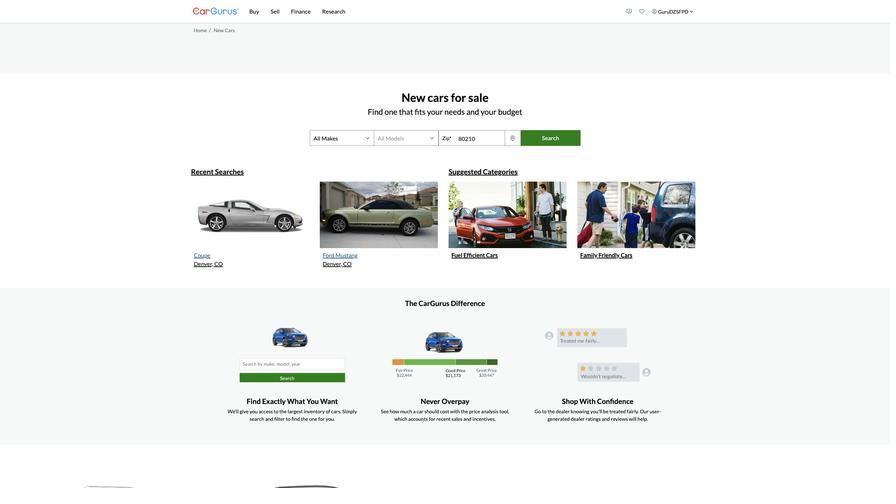 Task type: vqa. For each thing, say whether or not it's contained in the screenshot.
Research on the left top of the page
yes



Task type: describe. For each thing, give the bounding box(es) containing it.
cars for family friendly cars
[[621, 252, 633, 259]]

find
[[292, 416, 300, 423]]

finance
[[291, 8, 311, 15]]

gurudzsfpd button
[[649, 1, 698, 21]]

gurudzsfpd
[[659, 8, 689, 14]]

never overpay see how much a car should cost with the price analysis tool, which accounts for recent sales and incentives.
[[381, 397, 510, 423]]

the right the find
[[301, 416, 308, 423]]

to inside shop with confidence go to the dealer knowing you'll be treated fairly. our user- generated dealer ratings and reviews will help.
[[542, 409, 547, 415]]

sale
[[469, 90, 489, 104]]

co inside ford mustang denver, co
[[343, 261, 352, 267]]

shop with confidence go to the dealer knowing you'll be treated fairly. our user- generated dealer ratings and reviews will help.
[[535, 397, 661, 423]]

fits
[[415, 107, 426, 117]]

recent
[[437, 416, 451, 423]]

filter
[[274, 416, 285, 423]]

one inside find exactly what you want we'll give you access to the largest inventory of cars. simply search and filter to find the one for you.
[[309, 416, 317, 423]]

give
[[240, 409, 249, 415]]

research button
[[317, 0, 351, 23]]

user icon image
[[652, 9, 657, 14]]

home
[[194, 27, 207, 33]]

sell
[[271, 8, 280, 15]]

tab list containing recent searches
[[188, 168, 703, 280]]

new cars for sale find one that fits your needs and your budget
[[368, 90, 523, 117]]

suggested categories
[[449, 168, 518, 176]]

cargurus logo homepage link image
[[193, 1, 239, 22]]

we'll
[[228, 409, 239, 415]]

go
[[535, 409, 541, 415]]

see
[[381, 409, 389, 415]]

fairly.
[[627, 409, 639, 415]]

fuel efficient cars
[[452, 252, 498, 259]]

sales
[[452, 416, 463, 423]]

you'll
[[591, 409, 603, 415]]

0 horizontal spatial to
[[274, 409, 279, 415]]

buy button
[[244, 0, 265, 23]]

needs
[[445, 107, 465, 117]]

you.
[[326, 416, 335, 423]]

a
[[413, 409, 416, 415]]

friendly
[[599, 252, 620, 259]]

Zip* field
[[455, 131, 505, 146]]

find inside the new cars for sale find one that fits your needs and your budget
[[368, 107, 383, 117]]

you
[[250, 409, 258, 415]]

want
[[320, 397, 338, 406]]

1 horizontal spatial to
[[286, 416, 291, 423]]

ratings
[[586, 416, 601, 423]]

gurudzsfpd menu
[[623, 1, 698, 21]]

cars.
[[331, 409, 342, 415]]

zip*
[[443, 135, 452, 141]]

budget
[[498, 107, 523, 117]]

one inside the new cars for sale find one that fits your needs and your budget
[[385, 107, 398, 117]]

home link
[[194, 27, 207, 33]]

inventory
[[304, 409, 325, 415]]

add a car review image
[[627, 9, 632, 14]]

for inside find exactly what you want we'll give you access to the largest inventory of cars. simply search and filter to find the one for you.
[[318, 416, 325, 423]]

find exactly what you want image
[[240, 326, 345, 385]]

find inside find exactly what you want we'll give you access to the largest inventory of cars. simply search and filter to find the one for you.
[[247, 397, 261, 406]]

coupe denver, co
[[194, 252, 223, 267]]

ford mustang denver, co
[[323, 252, 358, 267]]

will
[[629, 416, 637, 423]]

co inside coupe denver, co
[[215, 261, 223, 267]]

help.
[[638, 416, 648, 423]]

shop with confidence image
[[545, 326, 651, 385]]

1 horizontal spatial dealer
[[571, 416, 585, 423]]

treated
[[610, 409, 626, 415]]

difference
[[451, 299, 485, 308]]

menu bar containing buy
[[239, 0, 623, 23]]

finance button
[[285, 0, 317, 23]]

accounts
[[409, 416, 428, 423]]

buy
[[249, 8, 259, 15]]

search button
[[521, 130, 581, 146]]

knowing
[[571, 409, 590, 415]]

largest
[[288, 409, 303, 415]]

0 horizontal spatial new
[[214, 27, 224, 33]]

reviews
[[611, 416, 628, 423]]

be
[[603, 409, 609, 415]]

user-
[[650, 409, 661, 415]]

what
[[287, 397, 305, 406]]

and inside the new cars for sale find one that fits your needs and your budget
[[467, 107, 479, 117]]

should
[[425, 409, 439, 415]]

home / new cars
[[194, 27, 235, 33]]

that
[[399, 107, 413, 117]]

the cargurus difference
[[405, 299, 485, 308]]

shop
[[562, 397, 578, 406]]

the inside shop with confidence go to the dealer knowing you'll be treated fairly. our user- generated dealer ratings and reviews will help.
[[548, 409, 555, 415]]



Task type: locate. For each thing, give the bounding box(es) containing it.
coupe image
[[191, 182, 309, 248]]

our
[[640, 409, 649, 415]]

denver, down coupe
[[194, 261, 213, 267]]

access
[[259, 409, 273, 415]]

recent searches
[[191, 168, 244, 176]]

find up you
[[247, 397, 261, 406]]

0 horizontal spatial dealer
[[556, 409, 570, 415]]

ford
[[323, 252, 335, 259]]

0 vertical spatial new
[[214, 27, 224, 33]]

efficient
[[464, 252, 485, 259]]

your down sale
[[481, 107, 497, 117]]

1 horizontal spatial your
[[481, 107, 497, 117]]

the
[[280, 409, 287, 415], [461, 409, 468, 415], [548, 409, 555, 415], [301, 416, 308, 423]]

to right go
[[542, 409, 547, 415]]

you
[[307, 397, 319, 406]]

find
[[368, 107, 383, 117], [247, 397, 261, 406]]

generated
[[548, 416, 570, 423]]

of
[[326, 409, 330, 415]]

denver, inside ford mustang denver, co
[[323, 261, 342, 267]]

1 horizontal spatial find
[[368, 107, 383, 117]]

1 horizontal spatial co
[[343, 261, 352, 267]]

saved cars image
[[640, 9, 645, 14]]

fuel efficient cars image
[[449, 182, 567, 248]]

2 horizontal spatial cars
[[621, 252, 633, 259]]

1 vertical spatial new
[[402, 90, 426, 104]]

2 horizontal spatial to
[[542, 409, 547, 415]]

and down be
[[602, 416, 610, 423]]

and inside never overpay see how much a car should cost with the price analysis tool, which accounts for recent sales and incentives.
[[464, 416, 472, 423]]

for inside the new cars for sale find one that fits your needs and your budget
[[451, 90, 466, 104]]

cars right /
[[225, 27, 235, 33]]

one down "inventory" in the left bottom of the page
[[309, 416, 317, 423]]

1 horizontal spatial cars
[[486, 252, 498, 259]]

cars right efficient
[[486, 252, 498, 259]]

1 vertical spatial one
[[309, 416, 317, 423]]

new right /
[[214, 27, 224, 33]]

1 horizontal spatial denver,
[[323, 261, 342, 267]]

0 vertical spatial find
[[368, 107, 383, 117]]

find left that
[[368, 107, 383, 117]]

one left that
[[385, 107, 398, 117]]

0 horizontal spatial for
[[318, 416, 325, 423]]

mustang
[[336, 252, 358, 259]]

1 horizontal spatial for
[[429, 416, 436, 423]]

/
[[209, 27, 211, 33]]

much
[[400, 409, 412, 415]]

and inside find exactly what you want we'll give you access to the largest inventory of cars. simply search and filter to find the one for you.
[[265, 416, 273, 423]]

cars
[[225, 27, 235, 33], [486, 252, 498, 259], [621, 252, 633, 259]]

1 horizontal spatial new
[[402, 90, 426, 104]]

family friendly cars
[[581, 252, 633, 259]]

0 horizontal spatial cars
[[225, 27, 235, 33]]

0 vertical spatial one
[[385, 107, 398, 117]]

cost
[[440, 409, 449, 415]]

new up 'fits'
[[402, 90, 426, 104]]

cars right friendly
[[621, 252, 633, 259]]

for inside never overpay see how much a car should cost with the price analysis tool, which accounts for recent sales and incentives.
[[429, 416, 436, 423]]

menu bar
[[239, 0, 623, 23]]

for down should at the bottom left of the page
[[429, 416, 436, 423]]

suv / crossover image
[[230, 458, 438, 489]]

for up needs
[[451, 90, 466, 104]]

gurudzsfpd menu item
[[649, 1, 698, 21]]

your down "cars"
[[427, 107, 443, 117]]

family friendly cars link
[[574, 168, 699, 266]]

analysis
[[481, 409, 499, 415]]

tool,
[[500, 409, 510, 415]]

0 horizontal spatial denver,
[[194, 261, 213, 267]]

0 horizontal spatial one
[[309, 416, 317, 423]]

family friendly cars image
[[578, 182, 696, 248]]

and
[[467, 107, 479, 117], [265, 416, 273, 423], [464, 416, 472, 423], [602, 416, 610, 423]]

0 horizontal spatial find
[[247, 397, 261, 406]]

the inside never overpay see how much a car should cost with the price analysis tool, which accounts for recent sales and incentives.
[[461, 409, 468, 415]]

with
[[580, 397, 596, 406]]

ford mustang image
[[320, 182, 438, 248]]

1 your from the left
[[427, 107, 443, 117]]

search
[[250, 416, 264, 423]]

for left you.
[[318, 416, 325, 423]]

and right sales
[[464, 416, 472, 423]]

searches
[[215, 168, 244, 176]]

2 horizontal spatial for
[[451, 90, 466, 104]]

which
[[395, 416, 408, 423]]

1 horizontal spatial one
[[385, 107, 398, 117]]

never
[[421, 397, 441, 406]]

new inside the new cars for sale find one that fits your needs and your budget
[[402, 90, 426, 104]]

overpay
[[442, 397, 470, 406]]

0 horizontal spatial your
[[427, 107, 443, 117]]

the right with
[[461, 409, 468, 415]]

dealer down knowing
[[571, 416, 585, 423]]

cars for fuel efficient cars
[[486, 252, 498, 259]]

car
[[417, 409, 424, 415]]

and down access
[[265, 416, 273, 423]]

price
[[469, 409, 480, 415]]

and down sale
[[467, 107, 479, 117]]

categories
[[483, 168, 518, 176]]

one
[[385, 107, 398, 117], [309, 416, 317, 423]]

map marker alt image
[[509, 136, 517, 141]]

denver, down ford in the left of the page
[[323, 261, 342, 267]]

to left the find
[[286, 416, 291, 423]]

incentives.
[[473, 416, 496, 423]]

denver, inside coupe denver, co
[[194, 261, 213, 267]]

to
[[274, 409, 279, 415], [542, 409, 547, 415], [286, 416, 291, 423]]

search
[[542, 135, 559, 141]]

simply
[[343, 409, 357, 415]]

chevron down image
[[690, 10, 694, 13]]

0 vertical spatial dealer
[[556, 409, 570, 415]]

1 vertical spatial find
[[247, 397, 261, 406]]

cargurus
[[419, 299, 450, 308]]

denver,
[[194, 261, 213, 267], [323, 261, 342, 267]]

the
[[405, 299, 417, 308]]

2 denver, from the left
[[323, 261, 342, 267]]

for
[[451, 90, 466, 104], [318, 416, 325, 423], [429, 416, 436, 423]]

the up generated
[[548, 409, 555, 415]]

cars
[[428, 90, 449, 104]]

family
[[581, 252, 598, 259]]

2 your from the left
[[481, 107, 497, 117]]

co
[[215, 261, 223, 267], [343, 261, 352, 267]]

fuel
[[452, 252, 463, 259]]

exactly
[[262, 397, 286, 406]]

dealer up generated
[[556, 409, 570, 415]]

pickup truck image
[[8, 458, 215, 489]]

never overpay image
[[393, 326, 498, 385]]

how
[[390, 409, 399, 415]]

0 horizontal spatial co
[[215, 261, 223, 267]]

1 denver, from the left
[[194, 261, 213, 267]]

research
[[322, 8, 346, 15]]

1 vertical spatial dealer
[[571, 416, 585, 423]]

2 co from the left
[[343, 261, 352, 267]]

sell button
[[265, 0, 285, 23]]

with
[[450, 409, 460, 415]]

recent
[[191, 168, 214, 176]]

tab list
[[188, 168, 703, 280]]

coupe
[[194, 252, 210, 259]]

to up filter
[[274, 409, 279, 415]]

dealer
[[556, 409, 570, 415], [571, 416, 585, 423]]

find exactly what you want we'll give you access to the largest inventory of cars. simply search and filter to find the one for you.
[[228, 397, 357, 423]]

1 co from the left
[[215, 261, 223, 267]]

cargurus logo homepage link link
[[193, 1, 239, 22]]

confidence
[[597, 397, 634, 406]]

the up filter
[[280, 409, 287, 415]]

and inside shop with confidence go to the dealer knowing you'll be treated fairly. our user- generated dealer ratings and reviews will help.
[[602, 416, 610, 423]]



